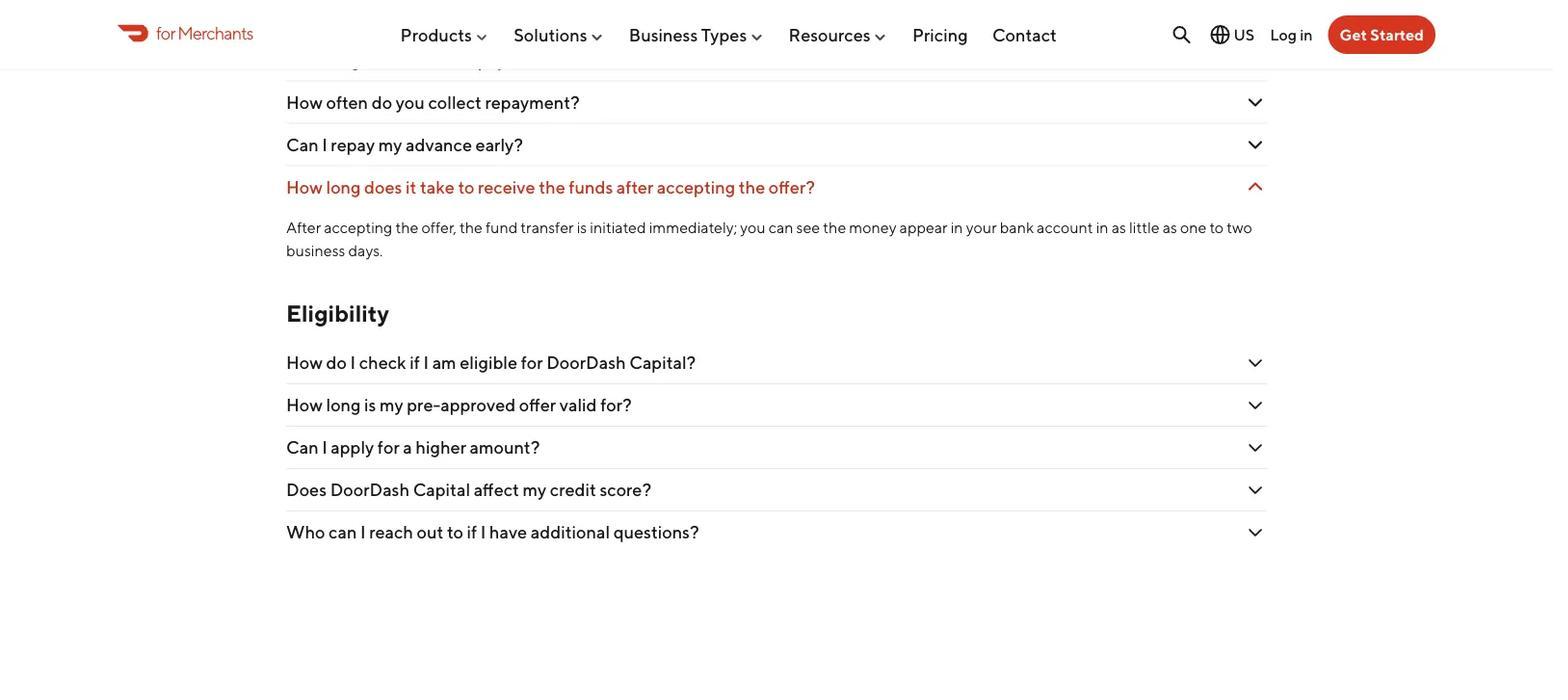 Task type: vqa. For each thing, say whether or not it's contained in the screenshot.
"two"
yes



Task type: describe. For each thing, give the bounding box(es) containing it.
early?
[[476, 135, 523, 155]]

one
[[1180, 218, 1207, 237]]

solutions link
[[514, 17, 605, 53]]

my for advance
[[379, 135, 402, 155]]

2 horizontal spatial in
[[1300, 25, 1313, 44]]

who can i reach out to if i have additional questions?
[[286, 523, 699, 543]]

how do i check if i am eligible for doordash capital?
[[286, 353, 696, 374]]

chevron down image for can i repay my advance early?
[[1244, 134, 1267, 157]]

1 vertical spatial do
[[372, 92, 392, 113]]

days.
[[348, 242, 383, 260]]

can for can i repay my advance early?
[[286, 135, 319, 155]]

offer
[[519, 395, 556, 416]]

products
[[400, 24, 472, 45]]

amount?
[[470, 438, 540, 458]]

0 vertical spatial accepting
[[657, 177, 735, 198]]

globe line image
[[1209, 23, 1232, 46]]

can i apply for a higher amount?
[[286, 438, 543, 458]]

eligibility
[[286, 300, 389, 328]]

money
[[849, 218, 897, 237]]

log
[[1270, 25, 1297, 44]]

long for how long is my pre-approved offer valid for?
[[326, 395, 361, 416]]

2 horizontal spatial for
[[521, 353, 543, 374]]

to for who can i reach out to if i have additional questions?
[[447, 523, 463, 543]]

i left am
[[424, 353, 429, 374]]

account
[[1037, 218, 1093, 237]]

collect
[[428, 92, 482, 113]]

you inside after accepting the offer, the fund transfer is initiated immediately; you can see the money appear in your bank account in as little as one to two business days.
[[740, 218, 766, 237]]

see
[[797, 218, 820, 237]]

does
[[286, 480, 327, 501]]

0 horizontal spatial can
[[329, 523, 357, 543]]

the left fund at the left of page
[[460, 218, 483, 237]]

us
[[1234, 26, 1255, 44]]

2 vertical spatial doordash
[[330, 480, 410, 501]]

long for how long does it take to receive the funds after accepting the offer?
[[326, 177, 361, 198]]

i down often
[[322, 135, 327, 155]]

can i repay my advance early?
[[286, 135, 523, 155]]

chevron down image for how do i repay the doordash capital advance?
[[1244, 6, 1267, 30]]

1 as from the left
[[1112, 218, 1126, 237]]

business types link
[[629, 17, 764, 53]]

chevron down image for can i apply for a higher amount?
[[1244, 437, 1267, 460]]

0 vertical spatial capital
[[520, 7, 577, 28]]

how long does it take to pay back the advance?
[[286, 50, 657, 70]]

how for how long does it take to receive the funds after accepting the offer?
[[286, 177, 323, 198]]

do for check
[[326, 353, 347, 374]]

how for how long is my pre-approved offer valid for?
[[286, 395, 323, 416]]

transfer
[[521, 218, 574, 237]]

the up how long does it take to pay back the advance?
[[407, 7, 433, 28]]

initiated
[[590, 218, 646, 237]]

apply
[[331, 438, 374, 458]]

merchants
[[178, 22, 253, 43]]

2 vertical spatial for
[[378, 438, 400, 458]]

pricing
[[913, 24, 968, 45]]

can for can i apply for a higher amount?
[[286, 438, 319, 458]]

pay
[[478, 50, 506, 70]]

0 vertical spatial repay
[[359, 7, 403, 28]]

after
[[286, 218, 321, 237]]

the down solutions
[[551, 50, 578, 70]]

who
[[286, 523, 325, 543]]

long for how long does it take to pay back the advance?
[[326, 50, 361, 70]]

chevron down image for how long does it take to pay back the advance?
[[1244, 49, 1267, 72]]

appear
[[900, 218, 948, 237]]

the left 'offer?'
[[739, 177, 765, 198]]

chevron down image for how long does it take to receive the funds after accepting the offer?
[[1244, 176, 1267, 199]]

is inside after accepting the offer, the fund transfer is initiated immediately; you can see the money appear in your bank account in as little as one to two business days.
[[577, 218, 587, 237]]

take for receive
[[420, 177, 455, 198]]

valid
[[560, 395, 597, 416]]

advance
[[406, 135, 472, 155]]

accepting inside after accepting the offer, the fund transfer is initiated immediately; you can see the money appear in your bank account in as little as one to two business days.
[[324, 218, 393, 237]]

how often do you collect repayment?
[[286, 92, 583, 113]]

can inside after accepting the offer, the fund transfer is initiated immediately; you can see the money appear in your bank account in as little as one to two business days.
[[769, 218, 794, 237]]

business types
[[629, 24, 747, 45]]

eligible
[[460, 353, 518, 374]]

back
[[510, 50, 548, 70]]

i left reach
[[360, 523, 366, 543]]

questions?
[[614, 523, 699, 543]]

started
[[1371, 26, 1424, 44]]

to for how long does it take to pay back the advance?
[[458, 50, 475, 70]]

does doordash capital affect my credit score?
[[286, 480, 655, 501]]

two
[[1227, 218, 1253, 237]]

how do i repay the doordash capital advance?
[[286, 7, 656, 28]]

chevron down image for does doordash capital affect my credit score?
[[1244, 479, 1267, 502]]

check
[[359, 353, 406, 374]]

chevron down image for who can i reach out to if i have additional questions?
[[1244, 522, 1267, 545]]

i left 'check'
[[350, 353, 356, 374]]

1 vertical spatial is
[[364, 395, 376, 416]]

affect
[[474, 480, 519, 501]]

contact
[[993, 24, 1057, 45]]

capital?
[[630, 353, 696, 374]]



Task type: locate. For each thing, give the bounding box(es) containing it.
doordash up "valid"
[[547, 353, 626, 374]]

doordash up how long does it take to pay back the advance?
[[437, 7, 516, 28]]

can left see on the right top of page
[[769, 218, 794, 237]]

capital down higher
[[413, 480, 470, 501]]

accepting up immediately;
[[657, 177, 735, 198]]

you up can i repay my advance early?
[[396, 92, 425, 113]]

how for how do i repay the doordash capital advance?
[[286, 7, 323, 28]]

1 vertical spatial does
[[364, 177, 402, 198]]

1 chevron down image from the top
[[1244, 6, 1267, 30]]

can up does
[[286, 438, 319, 458]]

chevron down image
[[1244, 6, 1267, 30], [1244, 49, 1267, 72], [1244, 91, 1267, 114], [1244, 176, 1267, 199], [1244, 352, 1267, 375], [1244, 437, 1267, 460], [1244, 479, 1267, 502], [1244, 522, 1267, 545]]

offer?
[[769, 177, 815, 198]]

1 horizontal spatial capital
[[520, 7, 577, 28]]

how
[[286, 7, 323, 28], [286, 50, 323, 70], [286, 92, 323, 113], [286, 177, 323, 198], [286, 353, 323, 374], [286, 395, 323, 416]]

does for pay
[[364, 50, 402, 70]]

to inside after accepting the offer, the fund transfer is initiated immediately; you can see the money appear in your bank account in as little as one to two business days.
[[1210, 218, 1224, 237]]

1 horizontal spatial can
[[769, 218, 794, 237]]

4 chevron down image from the top
[[1244, 176, 1267, 199]]

doordash down apply
[[330, 480, 410, 501]]

capital
[[520, 7, 577, 28], [413, 480, 470, 501]]

0 horizontal spatial as
[[1112, 218, 1126, 237]]

long
[[326, 50, 361, 70], [326, 177, 361, 198], [326, 395, 361, 416]]

if left am
[[410, 353, 420, 374]]

as left little
[[1112, 218, 1126, 237]]

1 vertical spatial repay
[[331, 135, 375, 155]]

1 horizontal spatial is
[[577, 218, 587, 237]]

1 does from the top
[[364, 50, 402, 70]]

fund
[[486, 218, 518, 237]]

does up often
[[364, 50, 402, 70]]

1 can from the top
[[286, 135, 319, 155]]

0 vertical spatial can
[[286, 135, 319, 155]]

as left one
[[1163, 218, 1178, 237]]

funds
[[569, 177, 613, 198]]

you left see on the right top of page
[[740, 218, 766, 237]]

repay up often
[[359, 7, 403, 28]]

0 vertical spatial long
[[326, 50, 361, 70]]

for up the offer
[[521, 353, 543, 374]]

repay
[[359, 7, 403, 28], [331, 135, 375, 155]]

1 long from the top
[[326, 50, 361, 70]]

pricing link
[[913, 17, 968, 53]]

5 chevron down image from the top
[[1244, 352, 1267, 375]]

2 chevron down image from the top
[[1244, 49, 1267, 72]]

0 vertical spatial if
[[410, 353, 420, 374]]

2 long from the top
[[326, 177, 361, 198]]

0 vertical spatial can
[[769, 218, 794, 237]]

additional
[[531, 523, 610, 543]]

immediately;
[[649, 218, 737, 237]]

2 can from the top
[[286, 438, 319, 458]]

resources
[[789, 24, 871, 45]]

the right see on the right top of page
[[823, 218, 846, 237]]

out
[[417, 523, 444, 543]]

2 horizontal spatial doordash
[[547, 353, 626, 374]]

1 horizontal spatial as
[[1163, 218, 1178, 237]]

is right transfer
[[577, 218, 587, 237]]

receive
[[478, 177, 535, 198]]

0 vertical spatial it
[[406, 50, 417, 70]]

to right out
[[447, 523, 463, 543]]

2 how from the top
[[286, 50, 323, 70]]

it for pay
[[406, 50, 417, 70]]

resources link
[[789, 17, 888, 53]]

get started
[[1340, 26, 1424, 44]]

0 vertical spatial is
[[577, 218, 587, 237]]

for left merchants
[[156, 22, 175, 43]]

pre-
[[407, 395, 441, 416]]

chevron down image for how long is my pre-approved offer valid for?
[[1244, 394, 1267, 418]]

have
[[489, 523, 527, 543]]

is
[[577, 218, 587, 237], [364, 395, 376, 416]]

doordash
[[437, 7, 516, 28], [547, 353, 626, 374], [330, 480, 410, 501]]

is down 'check'
[[364, 395, 376, 416]]

higher
[[416, 438, 466, 458]]

in right account
[[1096, 218, 1109, 237]]

1 vertical spatial for
[[521, 353, 543, 374]]

0 vertical spatial doordash
[[437, 7, 516, 28]]

0 horizontal spatial accepting
[[324, 218, 393, 237]]

1 vertical spatial advance?
[[581, 50, 657, 70]]

2 does from the top
[[364, 177, 402, 198]]

credit
[[550, 480, 596, 501]]

log in
[[1270, 25, 1313, 44]]

the left funds on the left
[[539, 177, 565, 198]]

score?
[[600, 480, 652, 501]]

get
[[1340, 26, 1368, 44]]

reach
[[369, 523, 413, 543]]

1 take from the top
[[420, 50, 455, 70]]

0 vertical spatial take
[[420, 50, 455, 70]]

your
[[966, 218, 997, 237]]

for
[[156, 22, 175, 43], [521, 353, 543, 374], [378, 438, 400, 458]]

after accepting the offer, the fund transfer is initiated immediately; you can see the money appear in your bank account in as little as one to two business days.
[[286, 218, 1253, 260]]

long up often
[[326, 50, 361, 70]]

2 as from the left
[[1163, 218, 1178, 237]]

take down the products
[[420, 50, 455, 70]]

i left the products
[[350, 7, 356, 28]]

it down the products
[[406, 50, 417, 70]]

the
[[407, 7, 433, 28], [551, 50, 578, 70], [539, 177, 565, 198], [739, 177, 765, 198], [396, 218, 419, 237], [460, 218, 483, 237], [823, 218, 846, 237]]

my for pre-
[[380, 395, 403, 416]]

to left two
[[1210, 218, 1224, 237]]

0 vertical spatial do
[[326, 7, 347, 28]]

does down can i repay my advance early?
[[364, 177, 402, 198]]

can up "after"
[[286, 135, 319, 155]]

1 horizontal spatial for
[[378, 438, 400, 458]]

1 vertical spatial accepting
[[324, 218, 393, 237]]

often
[[326, 92, 368, 113]]

3 how from the top
[[286, 92, 323, 113]]

get started button
[[1328, 15, 1436, 54]]

for inside 'link'
[[156, 22, 175, 43]]

my right affect
[[523, 480, 547, 501]]

1 vertical spatial you
[[740, 218, 766, 237]]

advance?
[[580, 7, 656, 28], [581, 50, 657, 70]]

you
[[396, 92, 425, 113], [740, 218, 766, 237]]

1 vertical spatial can
[[286, 438, 319, 458]]

i left have
[[481, 523, 486, 543]]

1 vertical spatial can
[[329, 523, 357, 543]]

i
[[350, 7, 356, 28], [322, 135, 327, 155], [350, 353, 356, 374], [424, 353, 429, 374], [322, 438, 327, 458], [360, 523, 366, 543], [481, 523, 486, 543]]

business
[[286, 242, 345, 260]]

1 horizontal spatial you
[[740, 218, 766, 237]]

can right the who
[[329, 523, 357, 543]]

do right often
[[372, 92, 392, 113]]

1 chevron down image from the top
[[1244, 134, 1267, 157]]

for left a
[[378, 438, 400, 458]]

0 vertical spatial advance?
[[580, 7, 656, 28]]

2 vertical spatial long
[[326, 395, 361, 416]]

a
[[403, 438, 412, 458]]

in left your in the top of the page
[[951, 218, 963, 237]]

do
[[326, 7, 347, 28], [372, 92, 392, 113], [326, 353, 347, 374]]

long up apply
[[326, 395, 361, 416]]

0 horizontal spatial if
[[410, 353, 420, 374]]

chevron down image
[[1244, 134, 1267, 157], [1244, 394, 1267, 418]]

do for repay
[[326, 7, 347, 28]]

take for pay
[[420, 50, 455, 70]]

1 vertical spatial if
[[467, 523, 477, 543]]

1 it from the top
[[406, 50, 417, 70]]

to for how long does it take to receive the funds after accepting the offer?
[[458, 177, 475, 198]]

products link
[[400, 17, 489, 53]]

accepting
[[657, 177, 735, 198], [324, 218, 393, 237]]

the left the offer,
[[396, 218, 419, 237]]

2 take from the top
[[420, 177, 455, 198]]

0 vertical spatial does
[[364, 50, 402, 70]]

1 horizontal spatial if
[[467, 523, 477, 543]]

for merchants
[[156, 22, 253, 43]]

approved
[[441, 395, 516, 416]]

1 vertical spatial it
[[406, 177, 417, 198]]

contact link
[[993, 17, 1057, 53]]

1 horizontal spatial doordash
[[437, 7, 516, 28]]

to left pay
[[458, 50, 475, 70]]

it
[[406, 50, 417, 70], [406, 177, 417, 198]]

take up the offer,
[[420, 177, 455, 198]]

1 vertical spatial chevron down image
[[1244, 394, 1267, 418]]

2 chevron down image from the top
[[1244, 394, 1267, 418]]

0 horizontal spatial is
[[364, 395, 376, 416]]

how long is my pre-approved offer valid for?
[[286, 395, 632, 416]]

how long does it take to receive the funds after accepting the offer?
[[286, 177, 815, 198]]

how for how often do you collect repayment?
[[286, 92, 323, 113]]

for?
[[601, 395, 632, 416]]

accepting up days.
[[324, 218, 393, 237]]

does for receive
[[364, 177, 402, 198]]

do up often
[[326, 7, 347, 28]]

long up days.
[[326, 177, 361, 198]]

1 horizontal spatial accepting
[[657, 177, 735, 198]]

as
[[1112, 218, 1126, 237], [1163, 218, 1178, 237]]

how for how long does it take to pay back the advance?
[[286, 50, 323, 70]]

2 it from the top
[[406, 177, 417, 198]]

2 vertical spatial do
[[326, 353, 347, 374]]

chevron down image for how often do you collect repayment?
[[1244, 91, 1267, 114]]

7 chevron down image from the top
[[1244, 479, 1267, 502]]

my
[[379, 135, 402, 155], [380, 395, 403, 416], [523, 480, 547, 501]]

0 vertical spatial you
[[396, 92, 425, 113]]

log in link
[[1270, 25, 1313, 44]]

to left receive
[[458, 177, 475, 198]]

0 horizontal spatial doordash
[[330, 480, 410, 501]]

solutions
[[514, 24, 587, 45]]

i left apply
[[322, 438, 327, 458]]

it down can i repay my advance early?
[[406, 177, 417, 198]]

0 horizontal spatial capital
[[413, 480, 470, 501]]

my left pre-
[[380, 395, 403, 416]]

take
[[420, 50, 455, 70], [420, 177, 455, 198]]

0 vertical spatial for
[[156, 22, 175, 43]]

for merchants link
[[118, 20, 253, 46]]

2 vertical spatial my
[[523, 480, 547, 501]]

1 vertical spatial capital
[[413, 480, 470, 501]]

repay down often
[[331, 135, 375, 155]]

0 vertical spatial my
[[379, 135, 402, 155]]

3 chevron down image from the top
[[1244, 91, 1267, 114]]

offer,
[[422, 218, 457, 237]]

bank
[[1000, 218, 1034, 237]]

1 how from the top
[[286, 7, 323, 28]]

it for receive
[[406, 177, 417, 198]]

0 horizontal spatial you
[[396, 92, 425, 113]]

6 how from the top
[[286, 395, 323, 416]]

1 vertical spatial my
[[380, 395, 403, 416]]

how for how do i check if i am eligible for doordash capital?
[[286, 353, 323, 374]]

capital up back
[[520, 7, 577, 28]]

1 vertical spatial doordash
[[547, 353, 626, 374]]

am
[[432, 353, 456, 374]]

0 vertical spatial chevron down image
[[1244, 134, 1267, 157]]

my left advance
[[379, 135, 402, 155]]

8 chevron down image from the top
[[1244, 522, 1267, 545]]

4 how from the top
[[286, 177, 323, 198]]

do left 'check'
[[326, 353, 347, 374]]

chevron down image for how do i check if i am eligible for doordash capital?
[[1244, 352, 1267, 375]]

can
[[286, 135, 319, 155], [286, 438, 319, 458]]

if
[[410, 353, 420, 374], [467, 523, 477, 543]]

to
[[458, 50, 475, 70], [458, 177, 475, 198], [1210, 218, 1224, 237], [447, 523, 463, 543]]

1 vertical spatial long
[[326, 177, 361, 198]]

1 horizontal spatial in
[[1096, 218, 1109, 237]]

types
[[701, 24, 747, 45]]

little
[[1129, 218, 1160, 237]]

5 how from the top
[[286, 353, 323, 374]]

6 chevron down image from the top
[[1244, 437, 1267, 460]]

0 horizontal spatial for
[[156, 22, 175, 43]]

business
[[629, 24, 698, 45]]

1 vertical spatial take
[[420, 177, 455, 198]]

can
[[769, 218, 794, 237], [329, 523, 357, 543]]

in right log
[[1300, 25, 1313, 44]]

after
[[617, 177, 654, 198]]

if left have
[[467, 523, 477, 543]]

repayment?
[[485, 92, 580, 113]]

0 horizontal spatial in
[[951, 218, 963, 237]]

3 long from the top
[[326, 395, 361, 416]]



